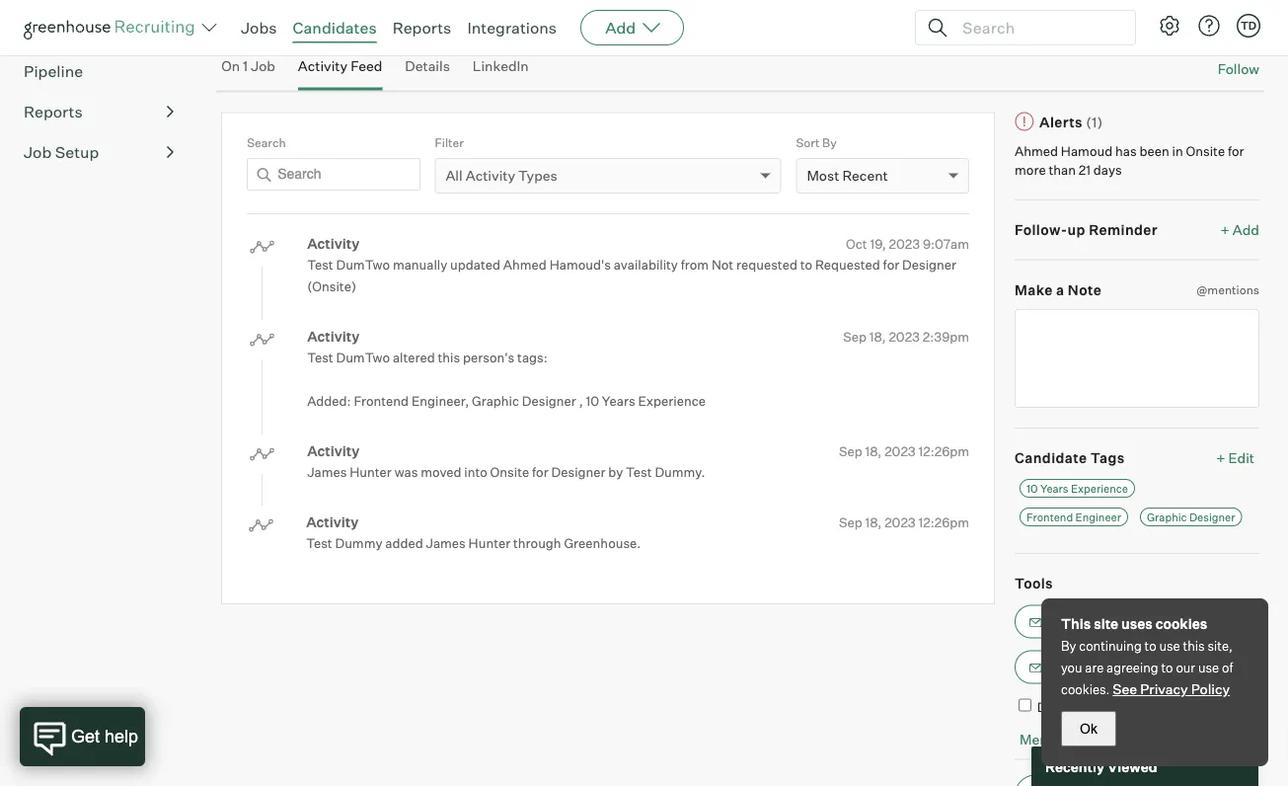 Task type: locate. For each thing, give the bounding box(es) containing it.
greenhouse.
[[564, 535, 641, 551]]

designer left by
[[552, 464, 606, 480]]

activity down (onsite) in the left of the page
[[307, 328, 360, 345]]

reports up details
[[393, 18, 452, 38]]

ahmed up more
[[1015, 143, 1059, 159]]

experience up dummy.
[[639, 393, 706, 409]]

2 dumtwo from the top
[[336, 350, 390, 366]]

graphic designer link
[[1141, 508, 1243, 527]]

0 horizontal spatial a
[[251, 16, 259, 33]]

setup
[[55, 142, 99, 162]]

0 vertical spatial job
[[251, 57, 275, 75]]

1 vertical spatial 12:26pm
[[919, 514, 970, 530]]

1 horizontal spatial a
[[1057, 281, 1065, 298]]

activity down added:
[[307, 443, 360, 460]]

1 vertical spatial for
[[884, 257, 900, 273]]

for right in
[[1229, 143, 1245, 159]]

0 vertical spatial 12:26pm
[[919, 443, 970, 459]]

on 1 job
[[221, 57, 275, 75]]

sort
[[796, 135, 820, 150]]

job
[[251, 57, 275, 75], [24, 142, 52, 162]]

0 vertical spatial not
[[712, 257, 734, 273]]

add for add
[[606, 18, 636, 38]]

candidate
[[1092, 730, 1156, 748]]

ahmed inside email ahmed button
[[1090, 614, 1134, 630]]

added: frontend engineer, graphic designer , 10 years experience
[[307, 393, 706, 409]]

0 horizontal spatial reports
[[24, 102, 83, 122]]

1 horizontal spatial not
[[1058, 699, 1080, 715]]

do
[[1038, 699, 1055, 715]]

sep 18, 2023 12:26pm
[[839, 443, 970, 459], [839, 514, 970, 530]]

to left our on the right of the page
[[1162, 660, 1174, 676]]

oct 19, 2023 9:07am
[[847, 236, 970, 251]]

activity feed link
[[298, 57, 383, 87]]

2 horizontal spatial for
[[1229, 143, 1245, 159]]

0 vertical spatial by
[[823, 135, 837, 150]]

email for email the team
[[1054, 659, 1088, 675]]

0 horizontal spatial candidates
[[24, 21, 111, 41]]

0 vertical spatial +
[[1221, 221, 1230, 239]]

None text field
[[1015, 309, 1260, 408]]

email the team button
[[1015, 651, 1239, 684]]

,
[[579, 393, 583, 409]]

0 horizontal spatial hunter
[[350, 464, 392, 480]]

uses
[[1122, 615, 1153, 633]]

add button
[[581, 10, 685, 45]]

candidates up pipeline
[[24, 21, 111, 41]]

hunter left the through
[[469, 535, 511, 551]]

for inside ahmed hamoud has been in onsite for more than 21 days
[[1229, 143, 1245, 159]]

not right do
[[1058, 699, 1080, 715]]

this right altered
[[438, 350, 460, 366]]

ahmed up continuing
[[1090, 614, 1134, 630]]

1 horizontal spatial james
[[426, 535, 466, 551]]

1 vertical spatial james
[[426, 535, 466, 551]]

1 vertical spatial not
[[1058, 699, 1080, 715]]

test up added:
[[307, 350, 334, 366]]

ahmed right updated
[[504, 257, 547, 273]]

1 horizontal spatial years
[[1041, 482, 1069, 495]]

2:39pm
[[923, 329, 970, 344]]

from
[[681, 257, 709, 273]]

0 horizontal spatial job
[[24, 142, 52, 162]]

0 vertical spatial for
[[1229, 143, 1245, 159]]

1 vertical spatial sep 18, 2023 12:26pm
[[839, 514, 970, 530]]

+ for + add
[[1221, 221, 1230, 239]]

0 vertical spatial use
[[1160, 638, 1181, 654]]

0 vertical spatial this
[[438, 350, 460, 366]]

1 horizontal spatial frontend
[[1027, 510, 1074, 524]]

see privacy policy link
[[1113, 681, 1231, 698]]

2 horizontal spatial to
[[1162, 660, 1174, 676]]

1
[[243, 57, 248, 75]]

1 vertical spatial reports
[[24, 102, 83, 122]]

0 horizontal spatial ahmed
[[504, 257, 547, 273]]

test for test dumtwo altered this person's tags:
[[307, 350, 334, 366]]

0 vertical spatial ahmed
[[1015, 143, 1059, 159]]

1 vertical spatial a
[[1057, 281, 1065, 298]]

reports down pipeline
[[24, 102, 83, 122]]

years down candidate
[[1041, 482, 1069, 495]]

hamoud's
[[550, 257, 611, 273]]

1 horizontal spatial reports
[[393, 18, 452, 38]]

alerts
[[1040, 113, 1083, 130]]

graphic designer
[[1148, 510, 1236, 524]]

experience
[[639, 393, 706, 409], [1072, 482, 1129, 495]]

tools
[[1015, 575, 1054, 592]]

0 vertical spatial onsite
[[1187, 143, 1226, 159]]

job left setup on the left of the page
[[24, 142, 52, 162]]

the
[[1090, 659, 1110, 675]]

search text field up the alerts
[[958, 13, 1118, 42]]

18,
[[870, 329, 887, 344], [866, 443, 882, 459], [866, 514, 882, 530]]

1 sep 18, 2023 12:26pm from the top
[[839, 443, 970, 459]]

1 vertical spatial frontend
[[1027, 510, 1074, 524]]

not
[[712, 257, 734, 273], [1058, 699, 1080, 715]]

+
[[1221, 221, 1230, 239], [1217, 450, 1226, 467]]

+ left edit
[[1217, 450, 1226, 467]]

2 sep 18, 2023 12:26pm from the top
[[839, 514, 970, 530]]

ahmed inside ahmed hamoud has been in onsite for more than 21 days
[[1015, 143, 1059, 159]]

0 horizontal spatial candidates link
[[24, 19, 174, 43]]

1 vertical spatial email
[[1054, 659, 1088, 675]]

follow
[[1218, 60, 1260, 78]]

a for make
[[1057, 281, 1065, 298]]

james right the added
[[426, 535, 466, 551]]

1 vertical spatial by
[[1062, 638, 1077, 654]]

test inside test dumtwo manually updated ahmed hamoud's availability from not requested to requested for designer (onsite)
[[307, 257, 334, 273]]

person's
[[463, 350, 515, 366]]

0 vertical spatial james
[[307, 464, 347, 480]]

2 vertical spatial 18,
[[866, 514, 882, 530]]

by inside by continuing to use this site, you are agreeing to our use of cookies.
[[1062, 638, 1077, 654]]

1 vertical spatial 18,
[[866, 443, 882, 459]]

ahmed
[[1015, 143, 1059, 159], [504, 257, 547, 273], [1090, 614, 1134, 630]]

oct
[[847, 236, 868, 251]]

candidates link
[[293, 18, 377, 38], [24, 19, 174, 43]]

search
[[247, 135, 286, 150]]

0 horizontal spatial graphic
[[472, 393, 520, 409]]

designer down + edit
[[1190, 510, 1236, 524]]

test left dummy at the bottom
[[306, 535, 333, 551]]

a left headline
[[251, 16, 259, 33]]

onsite for into
[[490, 464, 530, 480]]

test up (onsite) in the left of the page
[[307, 257, 334, 273]]

up
[[1068, 221, 1086, 239]]

filter
[[435, 135, 464, 150]]

@mentions
[[1197, 282, 1260, 297]]

dumtwo
[[336, 257, 390, 273], [336, 350, 390, 366]]

for down 19,
[[884, 257, 900, 273]]

0 horizontal spatial not
[[712, 257, 734, 273]]

reports link for job setup link
[[24, 100, 174, 124]]

1 vertical spatial years
[[1041, 482, 1069, 495]]

2 horizontal spatial ahmed
[[1090, 614, 1134, 630]]

by up you
[[1062, 638, 1077, 654]]

candidates link up pipeline link
[[24, 19, 174, 43]]

email up cookies.
[[1054, 659, 1088, 675]]

sep for james hunter was moved into onsite for designer by test dummy.
[[839, 443, 863, 459]]

12:26pm for test dummy added james hunter through greenhouse.
[[919, 514, 970, 530]]

designer inside test dumtwo manually updated ahmed hamoud's availability from not requested to requested for designer (onsite)
[[903, 257, 957, 273]]

2023
[[890, 236, 921, 251], [889, 329, 921, 344], [885, 443, 916, 459], [885, 514, 916, 530]]

hunter left was
[[350, 464, 392, 480]]

graphic down person's
[[472, 393, 520, 409]]

james down added:
[[307, 464, 347, 480]]

1 horizontal spatial this
[[1065, 730, 1089, 748]]

use down cookies
[[1160, 638, 1181, 654]]

10
[[586, 393, 600, 409], [1027, 482, 1039, 495]]

to right requested
[[801, 257, 813, 273]]

designer down 9:07am
[[903, 257, 957, 273]]

Do Not Email checkbox
[[1019, 699, 1032, 712]]

a for add
[[251, 16, 259, 33]]

job setup
[[24, 142, 99, 162]]

0 vertical spatial to
[[801, 257, 813, 273]]

recently viewed
[[1046, 758, 1158, 775]]

2 12:26pm from the top
[[919, 514, 970, 530]]

onsite inside ahmed hamoud has been in onsite for more than 21 days
[[1187, 143, 1226, 159]]

onsite right in
[[1187, 143, 1226, 159]]

1 vertical spatial experience
[[1072, 482, 1129, 495]]

1 horizontal spatial add
[[606, 18, 636, 38]]

reports link for the integrations link
[[393, 18, 452, 38]]

2 vertical spatial this
[[1065, 730, 1089, 748]]

0 vertical spatial email
[[1054, 614, 1088, 630]]

0 horizontal spatial for
[[532, 464, 549, 480]]

1 horizontal spatial candidates link
[[293, 18, 377, 38]]

1 horizontal spatial for
[[884, 257, 900, 273]]

2 vertical spatial to
[[1162, 660, 1174, 676]]

1 vertical spatial search text field
[[247, 158, 421, 191]]

1 horizontal spatial search text field
[[958, 13, 1118, 42]]

test
[[307, 257, 334, 273], [307, 350, 334, 366], [626, 464, 652, 480], [306, 535, 333, 551]]

site
[[1095, 615, 1119, 633]]

reports link up details
[[393, 18, 452, 38]]

are
[[1086, 660, 1105, 676]]

reminder
[[1090, 221, 1159, 239]]

0 horizontal spatial by
[[823, 135, 837, 150]]

graphic right engineer
[[1148, 510, 1188, 524]]

0 horizontal spatial onsite
[[490, 464, 530, 480]]

0 vertical spatial reports
[[393, 18, 452, 38]]

0 vertical spatial a
[[251, 16, 259, 33]]

dumtwo for altered
[[336, 350, 390, 366]]

frontend down 10 years experience link
[[1027, 510, 1074, 524]]

activity left feed
[[298, 57, 348, 75]]

1 horizontal spatial 10
[[1027, 482, 1039, 495]]

tags:
[[518, 350, 548, 366]]

12:26pm
[[919, 443, 970, 459], [919, 514, 970, 530]]

not inside test dumtwo manually updated ahmed hamoud's availability from not requested to requested for designer (onsite)
[[712, 257, 734, 273]]

dumtwo left altered
[[336, 350, 390, 366]]

1 horizontal spatial hunter
[[469, 535, 511, 551]]

0 horizontal spatial add
[[221, 16, 248, 33]]

dumtwo for manually
[[336, 257, 390, 273]]

0 vertical spatial 18,
[[870, 329, 887, 344]]

job right 1
[[251, 57, 275, 75]]

dumtwo up (onsite) in the left of the page
[[336, 257, 390, 273]]

email down cookies.
[[1082, 699, 1116, 715]]

search text field down search
[[247, 158, 421, 191]]

this inside by continuing to use this site, you are agreeing to our use of cookies.
[[1184, 638, 1206, 654]]

1 dumtwo from the top
[[336, 257, 390, 273]]

integrations link
[[468, 18, 557, 38]]

2 horizontal spatial this
[[1184, 638, 1206, 654]]

of
[[1223, 660, 1234, 676]]

use left the of
[[1199, 660, 1220, 676]]

for right into
[[532, 464, 549, 480]]

requested
[[737, 257, 798, 273]]

a left note
[[1057, 281, 1065, 298]]

tags
[[1091, 450, 1126, 467]]

activity right all
[[466, 167, 516, 184]]

to down uses
[[1145, 638, 1157, 654]]

0 horizontal spatial years
[[602, 393, 636, 409]]

10 right ,
[[586, 393, 600, 409]]

to inside test dumtwo manually updated ahmed hamoud's availability from not requested to requested for designer (onsite)
[[801, 257, 813, 273]]

0 horizontal spatial frontend
[[354, 393, 409, 409]]

for for ahmed hamoud has been in onsite for more than 21 days
[[1229, 143, 1245, 159]]

1 vertical spatial reports link
[[24, 100, 174, 124]]

2 horizontal spatial add
[[1233, 221, 1260, 239]]

2 vertical spatial ahmed
[[1090, 614, 1134, 630]]

(1)
[[1087, 113, 1104, 130]]

this up recently
[[1065, 730, 1089, 748]]

sep 18, 2023 2:39pm
[[844, 329, 970, 344]]

1 horizontal spatial by
[[1062, 638, 1077, 654]]

1 12:26pm from the top
[[919, 443, 970, 459]]

10 years experience link
[[1020, 479, 1136, 498]]

james hunter was moved into onsite for designer by test dummy.
[[307, 464, 706, 480]]

email left site
[[1054, 614, 1088, 630]]

on
[[221, 57, 240, 75]]

2023 for james hunter was moved into onsite for designer by test dummy.
[[885, 443, 916, 459]]

candidates up the activity feed
[[293, 18, 377, 38]]

by continuing to use this site, you are agreeing to our use of cookies.
[[1062, 638, 1234, 697]]

10 down candidate
[[1027, 482, 1039, 495]]

1 horizontal spatial ahmed
[[1015, 143, 1059, 159]]

test right by
[[626, 464, 652, 480]]

1 horizontal spatial reports link
[[393, 18, 452, 38]]

2 vertical spatial sep
[[839, 514, 863, 530]]

james
[[307, 464, 347, 480], [426, 535, 466, 551]]

frontend right added:
[[354, 393, 409, 409]]

1 horizontal spatial to
[[1145, 638, 1157, 654]]

2 vertical spatial for
[[532, 464, 549, 480]]

1 vertical spatial graphic
[[1148, 510, 1188, 524]]

add inside "popup button"
[[606, 18, 636, 38]]

18, for test dummy added james hunter through greenhouse.
[[866, 514, 882, 530]]

Search text field
[[958, 13, 1118, 42], [247, 158, 421, 191]]

0 vertical spatial frontend
[[354, 393, 409, 409]]

more
[[1015, 162, 1047, 178]]

0 horizontal spatial to
[[801, 257, 813, 273]]

reports link up job setup link
[[24, 100, 174, 124]]

1 vertical spatial ahmed
[[504, 257, 547, 273]]

for for james hunter was moved into onsite for designer by test dummy.
[[532, 464, 549, 480]]

1 vertical spatial 10
[[1027, 482, 1039, 495]]

experience up engineer
[[1072, 482, 1129, 495]]

make a note
[[1015, 281, 1102, 298]]

by right sort
[[823, 135, 837, 150]]

0 vertical spatial 10
[[586, 393, 600, 409]]

dumtwo inside test dumtwo manually updated ahmed hamoud's availability from not requested to requested for designer (onsite)
[[336, 257, 390, 273]]

1 vertical spatial dumtwo
[[336, 350, 390, 366]]

policy
[[1192, 681, 1231, 698]]

ahmed inside test dumtwo manually updated ahmed hamoud's availability from not requested to requested for designer (onsite)
[[504, 257, 547, 273]]

by
[[609, 464, 623, 480]]

activity
[[298, 57, 348, 75], [466, 167, 516, 184], [307, 235, 360, 252], [307, 328, 360, 345], [307, 443, 360, 460], [306, 514, 359, 531]]

0 vertical spatial sep 18, 2023 12:26pm
[[839, 443, 970, 459]]

this up our on the right of the page
[[1184, 638, 1206, 654]]

td
[[1241, 19, 1257, 32]]

see
[[1113, 681, 1138, 698]]

reports link
[[393, 18, 452, 38], [24, 100, 174, 124]]

0 vertical spatial reports link
[[393, 18, 452, 38]]

0 horizontal spatial experience
[[639, 393, 706, 409]]

candidates link up the activity feed
[[293, 18, 377, 38]]

0 vertical spatial years
[[602, 393, 636, 409]]

not right 'from'
[[712, 257, 734, 273]]

1 horizontal spatial onsite
[[1187, 143, 1226, 159]]

0 horizontal spatial reports link
[[24, 100, 174, 124]]

onsite right into
[[490, 464, 530, 480]]

+ for + edit
[[1217, 450, 1226, 467]]

frontend
[[354, 393, 409, 409], [1027, 510, 1074, 524]]

0 horizontal spatial search text field
[[247, 158, 421, 191]]

+ up @mentions
[[1221, 221, 1230, 239]]

years right ,
[[602, 393, 636, 409]]

privacy
[[1141, 681, 1189, 698]]

1 vertical spatial this
[[1184, 638, 1206, 654]]

2023 for test dummy added james hunter through greenhouse.
[[885, 514, 916, 530]]

on 1 job link
[[221, 57, 275, 87]]

1 vertical spatial onsite
[[490, 464, 530, 480]]

onsite
[[1187, 143, 1226, 159], [490, 464, 530, 480]]

configure image
[[1159, 14, 1182, 38]]



Task type: describe. For each thing, give the bounding box(es) containing it.
hamoud
[[1062, 143, 1113, 159]]

candidate tags
[[1015, 450, 1126, 467]]

linkedin link
[[473, 57, 529, 87]]

linkedin
[[473, 57, 529, 75]]

1 horizontal spatial graphic
[[1148, 510, 1188, 524]]

cookies.
[[1062, 682, 1111, 697]]

activity feed
[[298, 57, 383, 75]]

most recent
[[807, 167, 889, 184]]

1 vertical spatial hunter
[[469, 535, 511, 551]]

1 vertical spatial to
[[1145, 638, 1157, 654]]

2 vertical spatial email
[[1082, 699, 1116, 715]]

merge this candidate link
[[1020, 730, 1156, 748]]

td button
[[1234, 10, 1265, 41]]

job setup link
[[24, 140, 174, 164]]

dummy
[[335, 535, 383, 551]]

has
[[1116, 143, 1137, 159]]

follow-up reminder
[[1015, 221, 1159, 239]]

td button
[[1238, 14, 1261, 38]]

candidate
[[1015, 450, 1088, 467]]

edit
[[1229, 450, 1255, 467]]

recently
[[1046, 758, 1105, 775]]

test dumtwo altered this person's tags:
[[307, 350, 548, 366]]

jobs
[[241, 18, 277, 38]]

manually
[[393, 257, 448, 273]]

our
[[1177, 660, 1196, 676]]

details
[[405, 57, 450, 75]]

email ahmed button
[[1015, 605, 1239, 639]]

jobs link
[[241, 18, 277, 38]]

cookies
[[1156, 615, 1208, 633]]

all
[[446, 167, 463, 184]]

0 horizontal spatial james
[[307, 464, 347, 480]]

sort by
[[796, 135, 837, 150]]

12:26pm for james hunter was moved into onsite for designer by test dummy.
[[919, 443, 970, 459]]

add for add a headline
[[221, 16, 248, 33]]

email the team
[[1054, 659, 1146, 675]]

test dumtwo manually updated ahmed hamoud's availability from not requested to requested for designer (onsite)
[[307, 257, 957, 294]]

pipeline link
[[24, 59, 174, 83]]

frontend engineer
[[1027, 510, 1122, 524]]

activity up (onsite) in the left of the page
[[307, 235, 360, 252]]

been
[[1140, 143, 1170, 159]]

pipeline
[[24, 61, 83, 81]]

through
[[514, 535, 562, 551]]

for inside test dumtwo manually updated ahmed hamoud's availability from not requested to requested for designer (onsite)
[[884, 257, 900, 273]]

do not email
[[1038, 699, 1116, 715]]

most recent option
[[807, 167, 889, 184]]

2023 for test dumtwo manually updated ahmed hamoud's availability from not requested to requested for designer (onsite)
[[890, 236, 921, 251]]

frontend engineer link
[[1020, 508, 1129, 527]]

greenhouse recruiting image
[[24, 16, 201, 40]]

10 years experience
[[1027, 482, 1129, 495]]

agreeing
[[1107, 660, 1159, 676]]

into
[[464, 464, 488, 480]]

dummy.
[[655, 464, 706, 480]]

experience inside 10 years experience link
[[1072, 482, 1129, 495]]

days
[[1094, 162, 1123, 178]]

@mentions link
[[1197, 280, 1260, 299]]

onsite for in
[[1187, 143, 1226, 159]]

0 vertical spatial graphic
[[472, 393, 520, 409]]

follow-
[[1015, 221, 1068, 239]]

sep 18, 2023 12:26pm for test dummy added james hunter through greenhouse.
[[839, 514, 970, 530]]

0 vertical spatial sep
[[844, 329, 867, 344]]

0 vertical spatial experience
[[639, 393, 706, 409]]

+ edit link
[[1212, 445, 1260, 472]]

most
[[807, 167, 840, 184]]

moved
[[421, 464, 462, 480]]

1 horizontal spatial job
[[251, 57, 275, 75]]

availability
[[614, 257, 678, 273]]

email ahmed
[[1054, 614, 1134, 630]]

than
[[1049, 162, 1077, 178]]

email for email ahmed
[[1054, 614, 1088, 630]]

activity up dummy at the bottom
[[306, 514, 359, 531]]

altered
[[393, 350, 435, 366]]

viewed
[[1108, 758, 1158, 775]]

test for test dummy added james hunter through greenhouse.
[[306, 535, 333, 551]]

18, for james hunter was moved into onsite for designer by test dummy.
[[866, 443, 882, 459]]

integrations
[[468, 18, 557, 38]]

was
[[395, 464, 418, 480]]

ahmed hamoud has been in onsite for more than 21 days
[[1015, 143, 1245, 178]]

types
[[519, 167, 558, 184]]

(onsite)
[[307, 279, 357, 294]]

added
[[385, 535, 423, 551]]

all activity types
[[446, 167, 558, 184]]

1 horizontal spatial candidates
[[293, 18, 377, 38]]

feed
[[351, 57, 383, 75]]

added:
[[307, 393, 351, 409]]

continuing
[[1080, 638, 1143, 654]]

sep 18, 2023 12:26pm for james hunter was moved into onsite for designer by test dummy.
[[839, 443, 970, 459]]

designer left ,
[[522, 393, 577, 409]]

recent
[[843, 167, 889, 184]]

make
[[1015, 281, 1054, 298]]

updated
[[451, 257, 501, 273]]

in
[[1173, 143, 1184, 159]]

0 horizontal spatial 10
[[586, 393, 600, 409]]

ok button
[[1062, 711, 1117, 747]]

headline
[[262, 16, 317, 33]]

details link
[[405, 57, 450, 87]]

engineer,
[[412, 393, 469, 409]]

you
[[1062, 660, 1083, 676]]

1 horizontal spatial use
[[1199, 660, 1220, 676]]

engineer
[[1076, 510, 1122, 524]]

1 vertical spatial job
[[24, 142, 52, 162]]

alerts (1)
[[1040, 113, 1104, 130]]

test for test dumtwo manually updated ahmed hamoud's availability from not requested to requested for designer (onsite)
[[307, 257, 334, 273]]

site,
[[1208, 638, 1233, 654]]

sep for test dummy added james hunter through greenhouse.
[[839, 514, 863, 530]]

note
[[1068, 281, 1102, 298]]

test dummy added james hunter through greenhouse.
[[306, 535, 641, 551]]



Task type: vqa. For each thing, say whether or not it's contained in the screenshot.
On 1 Job link at the top left of the page
yes



